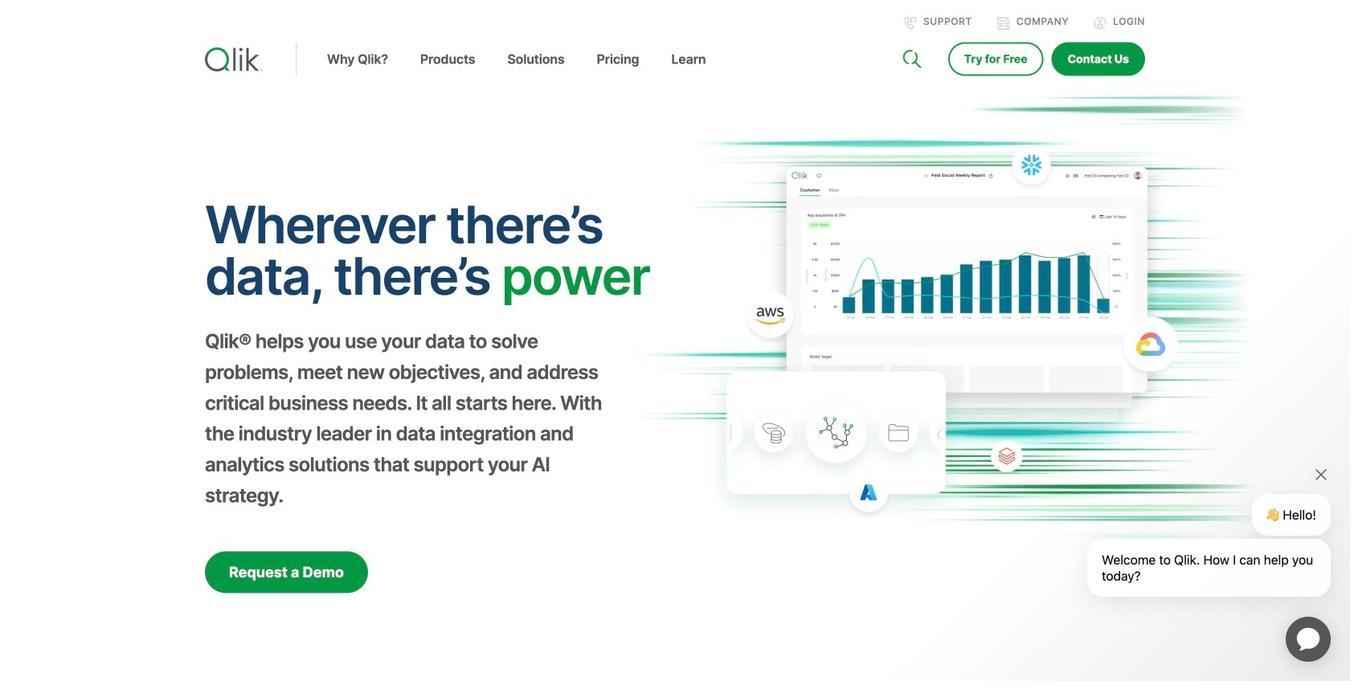Task type: describe. For each thing, give the bounding box(es) containing it.
qlik image
[[205, 47, 263, 72]]

company image
[[997, 17, 1010, 30]]



Task type: locate. For each thing, give the bounding box(es) containing it.
login image
[[1094, 17, 1107, 30]]

application
[[1267, 598, 1350, 682]]

support image
[[904, 17, 917, 30]]



Task type: vqa. For each thing, say whether or not it's contained in the screenshot.
'Login' icon
yes



